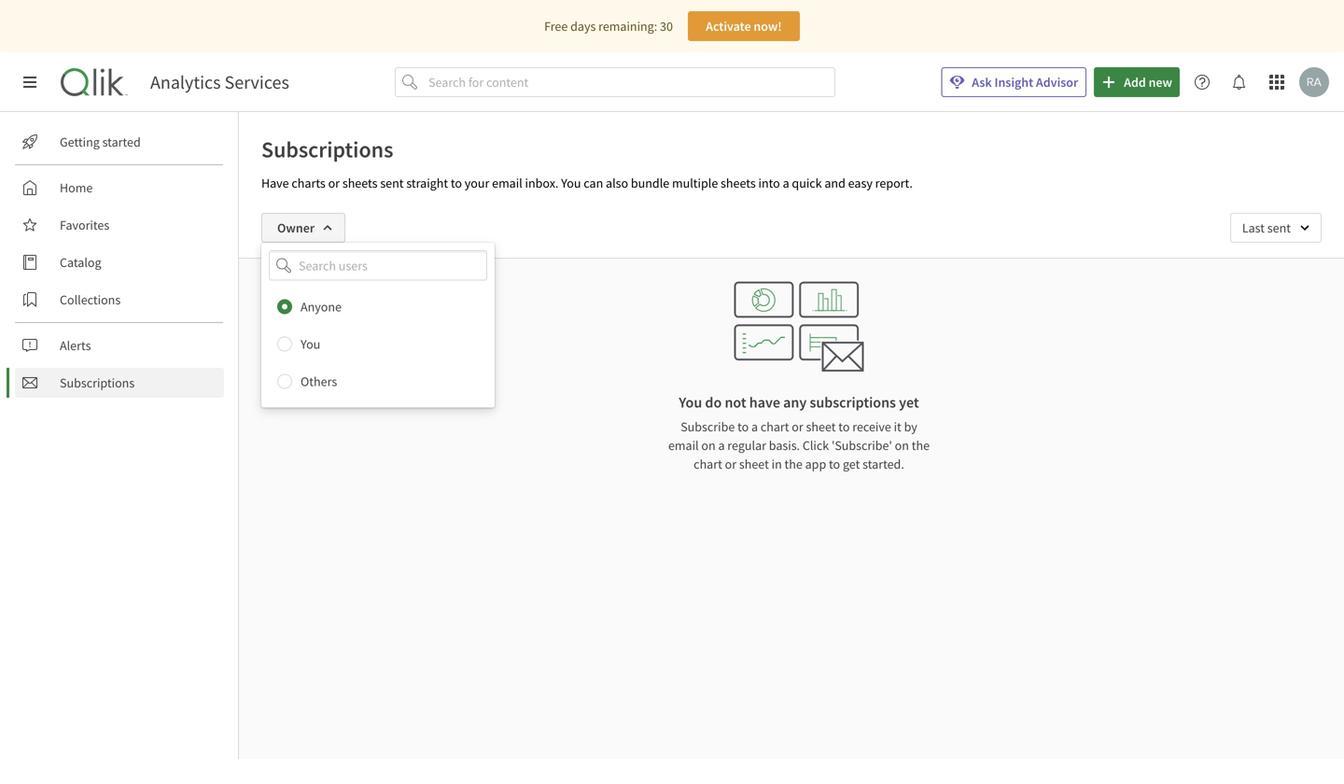 Task type: vqa. For each thing, say whether or not it's contained in the screenshot.
the bottom move collection image
no



Task type: describe. For each thing, give the bounding box(es) containing it.
1 horizontal spatial chart
[[761, 418, 790, 435]]

others
[[301, 373, 337, 390]]

Search users text field
[[295, 250, 465, 281]]

0 horizontal spatial or
[[328, 175, 340, 191]]

started
[[102, 134, 141, 150]]

easy
[[849, 175, 873, 191]]

free
[[545, 18, 568, 35]]

Last sent field
[[1231, 213, 1322, 243]]

alerts
[[60, 337, 91, 354]]

subscriptions link
[[15, 368, 224, 398]]

have
[[750, 393, 781, 412]]

subscribe
[[681, 418, 735, 435]]

0 vertical spatial email
[[492, 175, 523, 191]]

it
[[894, 418, 902, 435]]

app
[[806, 456, 827, 473]]

collections
[[60, 291, 121, 308]]

regular
[[728, 437, 767, 454]]

click
[[803, 437, 829, 454]]

your
[[465, 175, 490, 191]]

alerts link
[[15, 331, 224, 360]]

Search for content text field
[[425, 67, 836, 97]]

1 horizontal spatial subscriptions
[[262, 135, 394, 163]]

1 sheets from the left
[[343, 175, 378, 191]]

favorites link
[[15, 210, 224, 240]]

days
[[571, 18, 596, 35]]

filters region
[[239, 198, 1345, 408]]

'subscribe'
[[832, 437, 893, 454]]

in
[[772, 456, 782, 473]]

getting started
[[60, 134, 141, 150]]

catalog link
[[15, 247, 224, 277]]

insight
[[995, 74, 1034, 91]]

getting
[[60, 134, 100, 150]]

also
[[606, 175, 629, 191]]

have charts or sheets sent straight to your email inbox. you can also bundle multiple sheets into a quick and easy report.
[[262, 175, 913, 191]]

activate now! link
[[688, 11, 800, 41]]

0 vertical spatial you
[[561, 175, 581, 191]]

1 vertical spatial the
[[785, 456, 803, 473]]

last
[[1243, 219, 1265, 236]]

2 vertical spatial a
[[719, 437, 725, 454]]

and
[[825, 175, 846, 191]]

do
[[706, 393, 722, 412]]

add
[[1125, 74, 1147, 91]]

have
[[262, 175, 289, 191]]

add new button
[[1095, 67, 1180, 97]]

you do not have any subscriptions yet subscribe to a chart or sheet to receive it by email on a regular basis. click 'subscribe' on the chart or sheet in the app to get started.
[[669, 393, 930, 473]]

bundle
[[631, 175, 670, 191]]

analytics services
[[150, 71, 289, 94]]

to down the subscriptions
[[839, 418, 850, 435]]

by
[[905, 418, 918, 435]]

activate
[[706, 18, 751, 35]]

owner button
[[262, 213, 346, 243]]

0 vertical spatial sent
[[380, 175, 404, 191]]

ask insight advisor
[[972, 74, 1079, 91]]

get
[[843, 456, 860, 473]]

anyone
[[301, 299, 342, 315]]

1 vertical spatial or
[[792, 418, 804, 435]]

owner
[[277, 219, 315, 236]]

now!
[[754, 18, 782, 35]]

collections link
[[15, 285, 224, 315]]

ask insight advisor button
[[942, 67, 1087, 97]]

ruby anderson image
[[1300, 67, 1330, 97]]



Task type: locate. For each thing, give the bounding box(es) containing it.
sheets right charts
[[343, 175, 378, 191]]

email down subscribe
[[669, 437, 699, 454]]

or
[[328, 175, 340, 191], [792, 418, 804, 435], [725, 456, 737, 473]]

free days remaining: 30
[[545, 18, 673, 35]]

basis.
[[769, 437, 800, 454]]

navigation pane element
[[0, 120, 238, 405]]

you inside owner option group
[[301, 336, 321, 353]]

inbox.
[[525, 175, 559, 191]]

remaining:
[[599, 18, 658, 35]]

a
[[783, 175, 790, 191], [752, 418, 758, 435], [719, 437, 725, 454]]

analytics
[[150, 71, 221, 94]]

sent
[[380, 175, 404, 191], [1268, 219, 1292, 236]]

or up basis.
[[792, 418, 804, 435]]

0 vertical spatial sheet
[[806, 418, 836, 435]]

1 horizontal spatial sent
[[1268, 219, 1292, 236]]

1 vertical spatial subscriptions
[[60, 375, 135, 391]]

activate now!
[[706, 18, 782, 35]]

0 horizontal spatial on
[[702, 437, 716, 454]]

a down subscribe
[[719, 437, 725, 454]]

advisor
[[1037, 74, 1079, 91]]

any
[[784, 393, 807, 412]]

chart up basis.
[[761, 418, 790, 435]]

report.
[[876, 175, 913, 191]]

subscriptions up charts
[[262, 135, 394, 163]]

1 horizontal spatial sheets
[[721, 175, 756, 191]]

subscriptions
[[810, 393, 897, 412]]

on down it
[[895, 437, 910, 454]]

you left 'can'
[[561, 175, 581, 191]]

chart down subscribe
[[694, 456, 723, 473]]

services
[[225, 71, 289, 94]]

1 vertical spatial email
[[669, 437, 699, 454]]

on
[[702, 437, 716, 454], [895, 437, 910, 454]]

1 horizontal spatial or
[[725, 456, 737, 473]]

0 horizontal spatial email
[[492, 175, 523, 191]]

2 on from the left
[[895, 437, 910, 454]]

yet
[[899, 393, 920, 412]]

sheet up "click"
[[806, 418, 836, 435]]

getting started link
[[15, 127, 224, 157]]

None field
[[262, 250, 495, 281]]

chart
[[761, 418, 790, 435], [694, 456, 723, 473]]

0 horizontal spatial sheets
[[343, 175, 378, 191]]

subscriptions inside navigation pane element
[[60, 375, 135, 391]]

2 horizontal spatial a
[[783, 175, 790, 191]]

0 horizontal spatial a
[[719, 437, 725, 454]]

sent left the straight
[[380, 175, 404, 191]]

0 horizontal spatial you
[[301, 336, 321, 353]]

email inside you do not have any subscriptions yet subscribe to a chart or sheet to receive it by email on a regular basis. click 'subscribe' on the chart or sheet in the app to get started.
[[669, 437, 699, 454]]

1 horizontal spatial you
[[561, 175, 581, 191]]

charts
[[292, 175, 326, 191]]

home link
[[15, 173, 224, 203]]

30
[[660, 18, 673, 35]]

catalog
[[60, 254, 101, 271]]

add new
[[1125, 74, 1173, 91]]

new
[[1149, 74, 1173, 91]]

can
[[584, 175, 604, 191]]

to up regular
[[738, 418, 749, 435]]

you for you
[[301, 336, 321, 353]]

or right charts
[[328, 175, 340, 191]]

2 vertical spatial or
[[725, 456, 737, 473]]

2 horizontal spatial you
[[679, 393, 703, 412]]

a up regular
[[752, 418, 758, 435]]

0 vertical spatial a
[[783, 175, 790, 191]]

to left your
[[451, 175, 462, 191]]

quick
[[792, 175, 822, 191]]

email right your
[[492, 175, 523, 191]]

1 horizontal spatial a
[[752, 418, 758, 435]]

the right in
[[785, 456, 803, 473]]

to
[[451, 175, 462, 191], [738, 418, 749, 435], [839, 418, 850, 435], [829, 456, 841, 473]]

sheets left into
[[721, 175, 756, 191]]

1 vertical spatial sent
[[1268, 219, 1292, 236]]

you for you do not have any subscriptions yet subscribe to a chart or sheet to receive it by email on a regular basis. click 'subscribe' on the chart or sheet in the app to get started.
[[679, 393, 703, 412]]

ask
[[972, 74, 992, 91]]

0 vertical spatial or
[[328, 175, 340, 191]]

not
[[725, 393, 747, 412]]

0 horizontal spatial subscriptions
[[60, 375, 135, 391]]

sent right last
[[1268, 219, 1292, 236]]

2 sheets from the left
[[721, 175, 756, 191]]

1 horizontal spatial the
[[912, 437, 930, 454]]

sheet down regular
[[740, 456, 769, 473]]

subscriptions
[[262, 135, 394, 163], [60, 375, 135, 391]]

0 vertical spatial subscriptions
[[262, 135, 394, 163]]

1 vertical spatial you
[[301, 336, 321, 353]]

favorites
[[60, 217, 109, 233]]

a right into
[[783, 175, 790, 191]]

analytics services element
[[150, 71, 289, 94]]

you up 'others'
[[301, 336, 321, 353]]

multiple
[[672, 175, 718, 191]]

0 horizontal spatial the
[[785, 456, 803, 473]]

1 vertical spatial chart
[[694, 456, 723, 473]]

1 horizontal spatial sheet
[[806, 418, 836, 435]]

the
[[912, 437, 930, 454], [785, 456, 803, 473]]

the down by
[[912, 437, 930, 454]]

1 horizontal spatial email
[[669, 437, 699, 454]]

sheets
[[343, 175, 378, 191], [721, 175, 756, 191]]

or down regular
[[725, 456, 737, 473]]

0 horizontal spatial sheet
[[740, 456, 769, 473]]

0 horizontal spatial sent
[[380, 175, 404, 191]]

to left get on the right bottom
[[829, 456, 841, 473]]

subscriptions down alerts
[[60, 375, 135, 391]]

1 vertical spatial a
[[752, 418, 758, 435]]

last sent
[[1243, 219, 1292, 236]]

0 horizontal spatial chart
[[694, 456, 723, 473]]

you
[[561, 175, 581, 191], [301, 336, 321, 353], [679, 393, 703, 412]]

2 horizontal spatial or
[[792, 418, 804, 435]]

owner option group
[[262, 288, 495, 400]]

2 vertical spatial you
[[679, 393, 703, 412]]

email
[[492, 175, 523, 191], [669, 437, 699, 454]]

you left do
[[679, 393, 703, 412]]

0 vertical spatial chart
[[761, 418, 790, 435]]

1 on from the left
[[702, 437, 716, 454]]

0 vertical spatial the
[[912, 437, 930, 454]]

receive
[[853, 418, 892, 435]]

1 vertical spatial sheet
[[740, 456, 769, 473]]

1 horizontal spatial on
[[895, 437, 910, 454]]

sheet
[[806, 418, 836, 435], [740, 456, 769, 473]]

you inside you do not have any subscriptions yet subscribe to a chart or sheet to receive it by email on a regular basis. click 'subscribe' on the chart or sheet in the app to get started.
[[679, 393, 703, 412]]

sent inside field
[[1268, 219, 1292, 236]]

started.
[[863, 456, 905, 473]]

straight
[[407, 175, 448, 191]]

home
[[60, 179, 93, 196]]

close sidebar menu image
[[22, 75, 37, 90]]

into
[[759, 175, 781, 191]]

on down subscribe
[[702, 437, 716, 454]]



